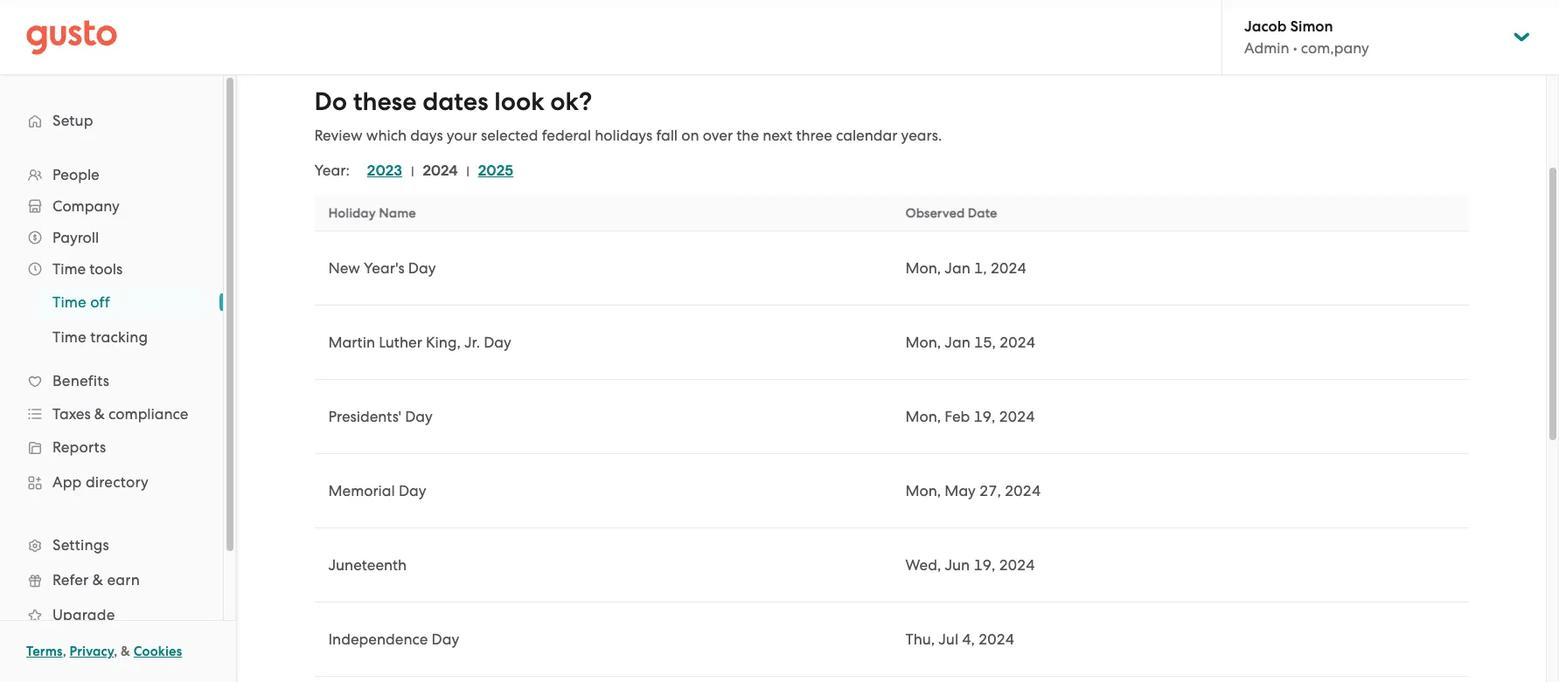 Task type: vqa. For each thing, say whether or not it's contained in the screenshot.
the individual inside SEP-IRA Support your team's future by contributing to your employees' individual retirement accounts.
no



Task type: describe. For each thing, give the bounding box(es) containing it.
mon, for mon, feb 19, 2024
[[905, 408, 941, 426]]

com,pany
[[1301, 39, 1369, 57]]

terms , privacy , & cookies
[[26, 644, 182, 660]]

federal
[[542, 127, 591, 144]]

time for time tracking
[[52, 329, 86, 346]]

memorial
[[328, 483, 395, 500]]

jacob simon admin • com,pany
[[1244, 17, 1369, 57]]

date
[[968, 205, 997, 221]]

look
[[494, 87, 544, 117]]

jacob
[[1244, 17, 1287, 36]]

payroll button
[[17, 222, 205, 254]]

holidays
[[595, 127, 653, 144]]

mon, for mon, jan 1, 2024
[[905, 260, 941, 277]]

taxes & compliance button
[[17, 399, 205, 430]]

presidents'
[[328, 408, 401, 426]]

day for independence day
[[432, 631, 459, 649]]

jan for 1,
[[945, 260, 970, 277]]

upgrade
[[52, 607, 115, 624]]

list containing people
[[0, 159, 223, 668]]

benefits link
[[17, 366, 205, 397]]

jr.
[[464, 334, 480, 352]]

settings
[[52, 537, 109, 554]]

wed,
[[905, 557, 941, 574]]

refer
[[52, 572, 89, 589]]

2023 button
[[367, 161, 402, 182]]

juneteenth
[[328, 557, 407, 574]]

the
[[736, 127, 759, 144]]

privacy link
[[70, 644, 114, 660]]

tracking
[[90, 329, 148, 346]]

directory
[[86, 474, 149, 491]]

observed date
[[905, 205, 997, 221]]

mon, jan 1, 2024
[[905, 260, 1026, 277]]

& for compliance
[[94, 406, 105, 423]]

settings link
[[17, 530, 205, 561]]

people button
[[17, 159, 205, 191]]

new
[[328, 260, 360, 277]]

2024 for thu, jul 4, 2024
[[979, 631, 1014, 649]]

jul
[[939, 631, 958, 649]]

app directory
[[52, 474, 149, 491]]

independence day
[[328, 631, 459, 649]]

2 vertical spatial &
[[121, 644, 130, 660]]

review
[[314, 127, 363, 144]]

presidents' day
[[328, 408, 433, 426]]

do these dates look ok?
[[314, 87, 592, 117]]

benefits
[[52, 373, 109, 390]]

4,
[[962, 631, 975, 649]]

2024 for mon, may 27, 2024
[[1005, 483, 1041, 500]]

upgrade link
[[17, 600, 205, 631]]

day right "year's"
[[408, 260, 436, 277]]

martin
[[328, 334, 375, 352]]

19, for jun
[[974, 557, 995, 574]]

setup
[[52, 112, 93, 129]]

feb
[[945, 408, 970, 426]]

time tracking
[[52, 329, 148, 346]]

company button
[[17, 191, 205, 222]]

fall
[[656, 127, 678, 144]]

19, for feb
[[974, 408, 995, 426]]

refer & earn
[[52, 572, 140, 589]]

off
[[90, 294, 110, 311]]

admin
[[1244, 39, 1289, 57]]

day right jr.
[[484, 334, 511, 352]]

time off
[[52, 294, 110, 311]]

year's
[[364, 260, 404, 277]]

reports link
[[17, 432, 205, 463]]

next
[[763, 127, 792, 144]]

compliance
[[109, 406, 188, 423]]

2023
[[367, 162, 402, 180]]

2025 button
[[478, 161, 514, 182]]

2024 for mon, feb 19, 2024
[[999, 408, 1035, 426]]

thu, jul 4, 2024
[[905, 631, 1014, 649]]

days
[[410, 127, 443, 144]]

mon, feb 19, 2024
[[905, 408, 1035, 426]]

ok?
[[550, 87, 592, 117]]

day for presidents' day
[[405, 408, 433, 426]]

mon, for mon, may 27, 2024
[[905, 483, 941, 500]]

luther
[[379, 334, 422, 352]]

independence
[[328, 631, 428, 649]]

home image
[[26, 20, 117, 55]]



Task type: locate. For each thing, give the bounding box(es) containing it.
setup link
[[17, 105, 205, 136]]

2024 down days
[[423, 162, 458, 180]]

list
[[0, 159, 223, 668], [350, 161, 522, 182], [0, 285, 223, 355]]

jan for 15,
[[945, 334, 970, 352]]

time tools button
[[17, 254, 205, 285]]

these
[[353, 87, 417, 117]]

day right independence
[[432, 631, 459, 649]]

2 19, from the top
[[974, 557, 995, 574]]

2024 right feb
[[999, 408, 1035, 426]]

2024 right 4,
[[979, 631, 1014, 649]]

which
[[366, 127, 407, 144]]

time left off
[[52, 294, 86, 311]]

privacy
[[70, 644, 114, 660]]

memorial day
[[328, 483, 426, 500]]

new year's day
[[328, 260, 436, 277]]

& inside taxes & compliance dropdown button
[[94, 406, 105, 423]]

time
[[52, 261, 86, 278], [52, 294, 86, 311], [52, 329, 86, 346]]

15,
[[974, 334, 996, 352]]

do
[[314, 87, 347, 117]]

time inside time tracking "link"
[[52, 329, 86, 346]]

time tools
[[52, 261, 123, 278]]

2 mon, from the top
[[905, 334, 941, 352]]

2 , from the left
[[114, 644, 117, 660]]

1 vertical spatial &
[[92, 572, 103, 589]]

company
[[52, 198, 120, 215]]

day for memorial day
[[399, 483, 426, 500]]

years.
[[901, 127, 942, 144]]

1 vertical spatial jan
[[945, 334, 970, 352]]

three
[[796, 127, 832, 144]]

people
[[52, 166, 99, 184]]

1 vertical spatial time
[[52, 294, 86, 311]]

on
[[681, 127, 699, 144]]

1,
[[974, 260, 987, 277]]

observed
[[905, 205, 965, 221]]

&
[[94, 406, 105, 423], [92, 572, 103, 589], [121, 644, 130, 660]]

1 , from the left
[[63, 644, 66, 660]]

gusto navigation element
[[0, 75, 223, 683]]

2024 for wed, jun 19, 2024
[[999, 557, 1035, 574]]

payroll
[[52, 229, 99, 247]]

19, right feb
[[974, 408, 995, 426]]

& left "cookies" button
[[121, 644, 130, 660]]

refer & earn link
[[17, 565, 205, 596]]

martin luther king, jr. day
[[328, 334, 511, 352]]

wed, jun 19, 2024
[[905, 557, 1035, 574]]

& inside refer & earn link
[[92, 572, 103, 589]]

2024 for mon, jan 15, 2024
[[999, 334, 1035, 352]]

calendar
[[836, 127, 898, 144]]

2 vertical spatial time
[[52, 329, 86, 346]]

& for earn
[[92, 572, 103, 589]]

name
[[379, 205, 416, 221]]

taxes & compliance
[[52, 406, 188, 423]]

time for time off
[[52, 294, 86, 311]]

, left privacy link
[[63, 644, 66, 660]]

time tracking link
[[31, 322, 205, 353]]

holiday name
[[328, 205, 416, 221]]

2024 right the 15,
[[999, 334, 1035, 352]]

0 vertical spatial &
[[94, 406, 105, 423]]

mon, left may
[[905, 483, 941, 500]]

reports
[[52, 439, 106, 456]]

2024
[[423, 162, 458, 180], [990, 260, 1026, 277], [999, 334, 1035, 352], [999, 408, 1035, 426], [1005, 483, 1041, 500], [999, 557, 1035, 574], [979, 631, 1014, 649]]

review which days your selected federal holidays fall on over the next three calendar years.
[[314, 127, 942, 144]]

2 time from the top
[[52, 294, 86, 311]]

cookies
[[134, 644, 182, 660]]

day right "presidents'" on the bottom of page
[[405, 408, 433, 426]]

jan left the 1,
[[945, 260, 970, 277]]

,
[[63, 644, 66, 660], [114, 644, 117, 660]]

mon, left the 15,
[[905, 334, 941, 352]]

2 jan from the top
[[945, 334, 970, 352]]

thu,
[[905, 631, 935, 649]]

1 time from the top
[[52, 261, 86, 278]]

time inside time off link
[[52, 294, 86, 311]]

jan left the 15,
[[945, 334, 970, 352]]

2024 right the 1,
[[990, 260, 1026, 277]]

king,
[[426, 334, 461, 352]]

time off link
[[31, 287, 205, 318]]

mon, may 27, 2024
[[905, 483, 1041, 500]]

2025
[[478, 162, 514, 180]]

taxes
[[52, 406, 91, 423]]

jun
[[945, 557, 970, 574]]

simon
[[1290, 17, 1333, 36]]

year:
[[314, 162, 350, 179]]

time down time off
[[52, 329, 86, 346]]

3 mon, from the top
[[905, 408, 941, 426]]

your
[[447, 127, 477, 144]]

27,
[[979, 483, 1001, 500]]

1 19, from the top
[[974, 408, 995, 426]]

time down payroll at the left of the page
[[52, 261, 86, 278]]

list containing 2023
[[350, 161, 522, 182]]

terms link
[[26, 644, 63, 660]]

2024 right 27,
[[1005, 483, 1041, 500]]

19,
[[974, 408, 995, 426], [974, 557, 995, 574]]

19, right jun
[[974, 557, 995, 574]]

selected
[[481, 127, 538, 144]]

jan
[[945, 260, 970, 277], [945, 334, 970, 352]]

app
[[52, 474, 82, 491]]

mon, for mon, jan 15, 2024
[[905, 334, 941, 352]]

1 jan from the top
[[945, 260, 970, 277]]

2024 right jun
[[999, 557, 1035, 574]]

holiday
[[328, 205, 376, 221]]

3 time from the top
[[52, 329, 86, 346]]

, down upgrade link
[[114, 644, 117, 660]]

tools
[[89, 261, 123, 278]]

0 horizontal spatial ,
[[63, 644, 66, 660]]

4 mon, from the top
[[905, 483, 941, 500]]

list containing time off
[[0, 285, 223, 355]]

day right memorial
[[399, 483, 426, 500]]

cookies button
[[134, 642, 182, 663]]

day
[[408, 260, 436, 277], [484, 334, 511, 352], [405, 408, 433, 426], [399, 483, 426, 500], [432, 631, 459, 649]]

app directory link
[[17, 467, 205, 498]]

0 vertical spatial 19,
[[974, 408, 995, 426]]

over
[[703, 127, 733, 144]]

0 vertical spatial jan
[[945, 260, 970, 277]]

mon, left feb
[[905, 408, 941, 426]]

& left earn
[[92, 572, 103, 589]]

mon, jan 15, 2024
[[905, 334, 1035, 352]]

1 horizontal spatial ,
[[114, 644, 117, 660]]

terms
[[26, 644, 63, 660]]

0 vertical spatial time
[[52, 261, 86, 278]]

•
[[1293, 39, 1297, 57]]

1 vertical spatial 19,
[[974, 557, 995, 574]]

1 mon, from the top
[[905, 260, 941, 277]]

earn
[[107, 572, 140, 589]]

mon, down observed
[[905, 260, 941, 277]]

time for time tools
[[52, 261, 86, 278]]

& right taxes
[[94, 406, 105, 423]]

time inside the time tools dropdown button
[[52, 261, 86, 278]]

2024 for mon, jan 1, 2024
[[990, 260, 1026, 277]]



